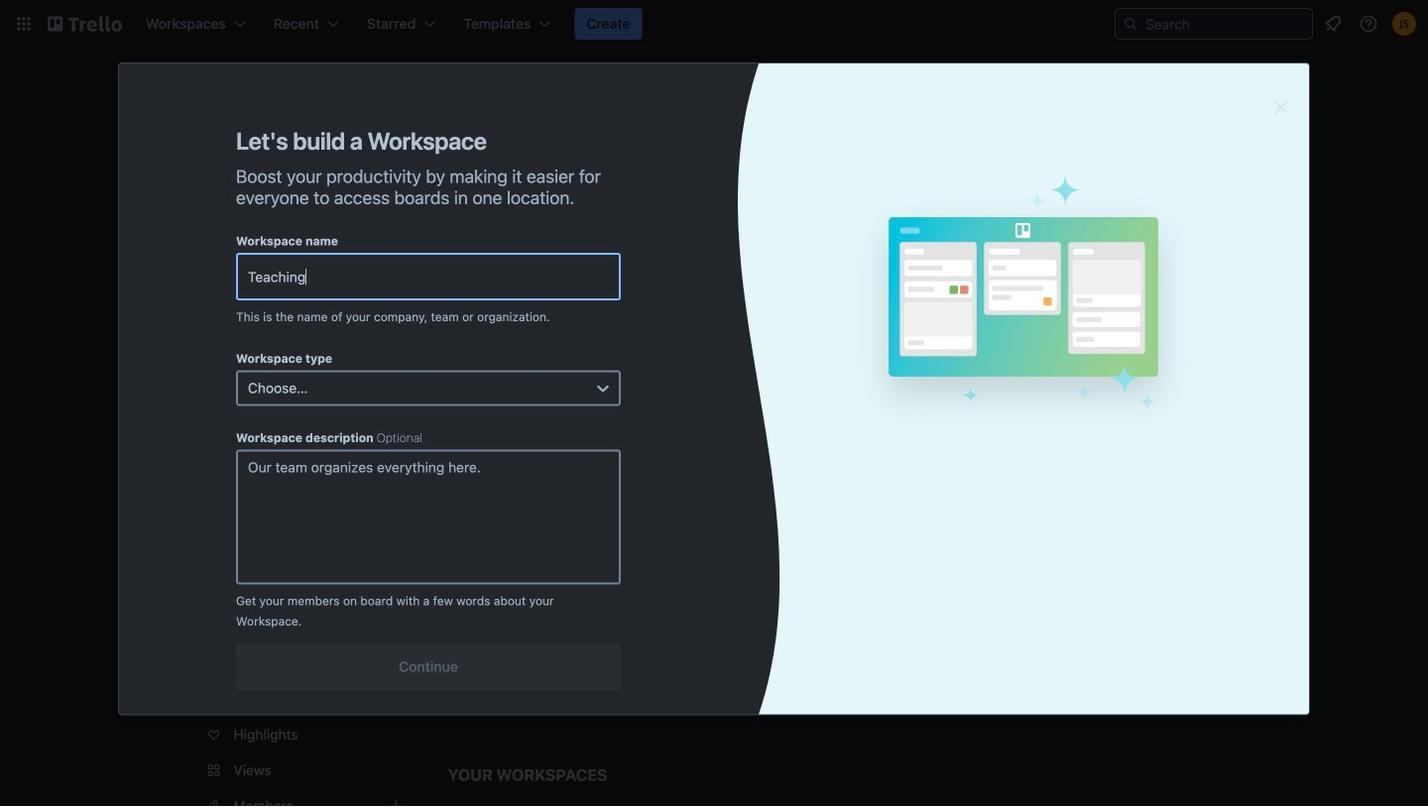 Task type: describe. For each thing, give the bounding box(es) containing it.
add image
[[384, 795, 408, 806]]



Task type: vqa. For each thing, say whether or not it's contained in the screenshot.
Color: red, title: "Blocker" element
no



Task type: locate. For each thing, give the bounding box(es) containing it.
primary element
[[0, 0, 1428, 48]]

add image
[[384, 441, 408, 465]]

Search field
[[1139, 10, 1312, 38]]

open information menu image
[[1359, 14, 1379, 34]]

Our team organizes everything here. text field
[[236, 450, 621, 585]]

search image
[[1123, 16, 1139, 32]]

Taco's Co. text field
[[236, 253, 621, 301]]

john smith (johnsmith38824343) image
[[1393, 12, 1416, 36]]

0 notifications image
[[1321, 12, 1345, 36]]



